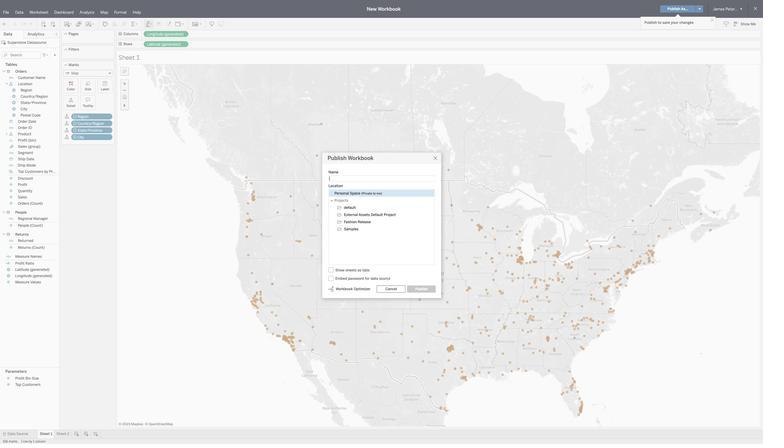 Task type: locate. For each thing, give the bounding box(es) containing it.
1 horizontal spatial to
[[658, 21, 662, 25]]

0 horizontal spatial name
[[35, 76, 45, 80]]

0 vertical spatial location
[[18, 82, 32, 86]]

1 horizontal spatial sheet 1
[[119, 53, 140, 61]]

0 vertical spatial workbook
[[378, 6, 401, 12]]

for
[[365, 277, 370, 281]]

1 vertical spatial name
[[329, 170, 339, 174]]

show inside 'publish workbook' dialog
[[335, 268, 345, 272]]

data
[[371, 277, 378, 281]]

row group containing personal space
[[329, 190, 434, 233]]

publish for publish workbook
[[328, 155, 347, 162]]

profit for profit (bin)
[[18, 138, 27, 143]]

0 vertical spatial date
[[28, 120, 36, 124]]

2 ship from the top
[[18, 163, 26, 168]]

1 vertical spatial (count)
[[30, 224, 43, 228]]

0 vertical spatial top
[[18, 170, 24, 174]]

size up tooltip
[[85, 87, 91, 91]]

1 vertical spatial country/region
[[78, 122, 104, 126]]

name right customer
[[35, 76, 45, 80]]

1 vertical spatial sheet 1
[[40, 432, 52, 436]]

0 vertical spatial latitude
[[147, 42, 161, 47]]

0 horizontal spatial country/region
[[21, 95, 48, 99]]

1 horizontal spatial state/province
[[78, 129, 102, 133]]

(count) up regional manager
[[30, 202, 43, 206]]

me)
[[377, 192, 382, 196]]

0 horizontal spatial longitude (generated)
[[15, 274, 52, 278]]

row group
[[329, 190, 434, 233]]

1 horizontal spatial sheet
[[56, 432, 66, 436]]

manager
[[33, 217, 48, 221]]

1 sales from the top
[[18, 145, 27, 149]]

1 vertical spatial measure
[[15, 280, 29, 284]]

release
[[358, 220, 371, 224]]

people down regional
[[18, 224, 29, 228]]

customers for top customers by profit
[[25, 170, 43, 174]]

totals image
[[131, 21, 138, 27]]

2 horizontal spatial sheet
[[119, 53, 135, 61]]

(count) down regional manager
[[30, 224, 43, 228]]

state/province up code
[[21, 101, 46, 105]]

to inside personal space (private to me)
[[373, 192, 376, 196]]

customers
[[25, 170, 43, 174], [22, 383, 41, 387]]

(private
[[361, 192, 372, 196]]

© left the 2023
[[119, 422, 121, 426]]

0 vertical spatial orders
[[15, 69, 27, 74]]

data up 616 marks
[[7, 432, 15, 436]]

1 vertical spatial date
[[26, 157, 34, 161]]

1 vertical spatial longitude (generated)
[[15, 274, 52, 278]]

sheets
[[346, 268, 357, 272]]

location up personal
[[329, 184, 343, 188]]

0 horizontal spatial by
[[29, 440, 32, 444]]

zoom in (double-click) image
[[121, 80, 128, 87]]

0 vertical spatial name
[[35, 76, 45, 80]]

2 order from the top
[[18, 126, 28, 130]]

by for 1
[[29, 440, 32, 444]]

© 2023 mapbox link
[[119, 422, 143, 426]]

region down customer
[[21, 88, 32, 92]]

dashboard
[[54, 10, 74, 15]]

order up order id
[[18, 120, 28, 124]]

by
[[44, 170, 48, 174], [29, 440, 32, 444]]

save
[[663, 21, 670, 25]]

1 vertical spatial orders
[[18, 202, 29, 206]]

publish inside button
[[415, 287, 428, 291]]

longitude (generated) down format workbook image
[[147, 32, 184, 36]]

workbook inside button
[[336, 287, 353, 291]]

1 vertical spatial customers
[[22, 383, 41, 387]]

1 vertical spatial order
[[18, 126, 28, 130]]

people for people (count)
[[18, 224, 29, 228]]

date up mode
[[26, 157, 34, 161]]

orders up customer
[[15, 69, 27, 74]]

2 vertical spatial workbook
[[336, 287, 353, 291]]

latitude down profit ratio
[[15, 268, 29, 272]]

returns for returns
[[15, 233, 29, 237]]

datasource
[[27, 41, 46, 45]]

country/region up code
[[21, 95, 48, 99]]

code
[[32, 113, 41, 117]]

size right the bin
[[32, 377, 39, 381]]

to use edit in desktop, save the workbook outside of personal space image
[[219, 21, 225, 27]]

0 vertical spatial order
[[18, 120, 28, 124]]

sales down quantity
[[18, 195, 27, 199]]

row group inside 'publish workbook' dialog
[[329, 190, 434, 233]]

top customers
[[15, 383, 41, 387]]

workbook
[[378, 6, 401, 12], [348, 155, 374, 162], [336, 287, 353, 291]]

1 vertical spatial returns
[[18, 246, 31, 250]]

© 2023 mapbox © openstreetmap
[[119, 422, 173, 426]]

sheet 1 up column
[[40, 432, 52, 436]]

embed password for data source
[[335, 277, 390, 281]]

2 vertical spatial (count)
[[32, 246, 45, 250]]

latitude (generated)
[[147, 42, 181, 47], [15, 268, 50, 272]]

data
[[15, 10, 23, 15], [4, 32, 12, 36], [7, 432, 15, 436]]

format workbook image
[[165, 21, 171, 27]]

1 vertical spatial workbook
[[348, 155, 374, 162]]

1 ship from the top
[[18, 157, 26, 161]]

ship down ship date
[[18, 163, 26, 168]]

(count)
[[30, 202, 43, 206], [30, 224, 43, 228], [32, 246, 45, 250]]

0 horizontal spatial ©
[[119, 422, 121, 426]]

to left save
[[658, 21, 662, 25]]

longitude down show mark labels icon
[[147, 32, 163, 36]]

1 horizontal spatial by
[[44, 170, 48, 174]]

regional
[[18, 217, 32, 221]]

© right "mapbox"
[[145, 422, 148, 426]]

0 horizontal spatial longitude
[[15, 274, 32, 278]]

2 measure from the top
[[15, 280, 29, 284]]

1 horizontal spatial location
[[329, 184, 343, 188]]

name
[[35, 76, 45, 80], [329, 170, 339, 174]]

measure for measure values
[[15, 280, 29, 284]]

1 vertical spatial city
[[78, 135, 84, 140]]

1 horizontal spatial longitude
[[147, 32, 163, 36]]

0 vertical spatial country/region
[[21, 95, 48, 99]]

show up embed
[[335, 268, 345, 272]]

country/region down tooltip
[[78, 122, 104, 126]]

returns down returned
[[18, 246, 31, 250]]

date
[[28, 120, 36, 124], [26, 157, 34, 161]]

1 vertical spatial by
[[29, 440, 32, 444]]

longitude (generated)
[[147, 32, 184, 36], [15, 274, 52, 278]]

tables
[[5, 62, 17, 67]]

state/province down tooltip
[[78, 129, 102, 133]]

1 vertical spatial ship
[[18, 163, 26, 168]]

replay animation image
[[29, 22, 33, 25]]

top up 'discount'
[[18, 170, 24, 174]]

0 horizontal spatial to
[[373, 192, 376, 196]]

highlight image
[[145, 21, 152, 27]]

1 horizontal spatial ©
[[145, 422, 148, 426]]

region down tooltip
[[78, 115, 89, 119]]

pause auto updates image
[[50, 21, 56, 27]]

publish as... button
[[660, 5, 696, 13]]

tabs
[[362, 268, 370, 272]]

1 horizontal spatial country/region
[[78, 122, 104, 126]]

1 horizontal spatial latitude (generated)
[[147, 42, 181, 47]]

sheet 1
[[119, 53, 140, 61], [40, 432, 52, 436]]

id
[[28, 126, 32, 130]]

people for people
[[15, 210, 27, 215]]

1 horizontal spatial region
[[78, 115, 89, 119]]

None text field
[[329, 176, 435, 182]]

latitude (generated) down format workbook image
[[147, 42, 181, 47]]

marks. press enter to open the view data window.. use arrow keys to navigate data visualization elements. image
[[117, 64, 760, 427]]

profit
[[18, 138, 27, 143], [49, 170, 58, 174], [18, 183, 27, 187], [15, 261, 25, 266], [15, 377, 25, 381]]

zoom home image
[[121, 94, 128, 100]]

duplicate image
[[76, 21, 82, 27]]

data guide image
[[723, 21, 729, 27]]

1 vertical spatial sales
[[18, 195, 27, 199]]

longitude
[[147, 32, 163, 36], [15, 274, 32, 278]]

data down undo image on the top left
[[4, 32, 12, 36]]

1 vertical spatial to
[[373, 192, 376, 196]]

returns for returns (count)
[[18, 246, 31, 250]]

format
[[114, 10, 127, 15]]

color
[[67, 87, 75, 91]]

sheet down rows
[[119, 53, 135, 61]]

fashion release
[[344, 220, 371, 224]]

0 vertical spatial to
[[658, 21, 662, 25]]

longitude up the 'measure values'
[[15, 274, 32, 278]]

parameters
[[5, 370, 27, 374]]

publish inside button
[[668, 7, 680, 11]]

top down profit bin size at the bottom left
[[15, 383, 21, 387]]

0 vertical spatial ship
[[18, 157, 26, 161]]

region
[[21, 88, 32, 92], [78, 115, 89, 119]]

0 horizontal spatial city
[[21, 107, 27, 111]]

names
[[30, 255, 42, 259]]

0 vertical spatial size
[[85, 87, 91, 91]]

2 vertical spatial data
[[7, 432, 15, 436]]

longitude (generated) up "values"
[[15, 274, 52, 278]]

size
[[85, 87, 91, 91], [32, 377, 39, 381]]

1 measure from the top
[[15, 255, 29, 259]]

latitude (generated) down ratio on the bottom left
[[15, 268, 50, 272]]

(count) for people (count)
[[30, 224, 43, 228]]

publish workbook dialog
[[322, 152, 442, 298]]

0 vertical spatial show
[[741, 22, 750, 26]]

measure up profit ratio
[[15, 255, 29, 259]]

ship date
[[18, 157, 34, 161]]

analysis
[[80, 10, 94, 15]]

0 horizontal spatial show
[[335, 268, 345, 272]]

ship down segment
[[18, 157, 26, 161]]

orders for orders (count)
[[18, 202, 29, 206]]

returned
[[18, 239, 33, 243]]

date for order date
[[28, 120, 36, 124]]

1 vertical spatial latitude
[[15, 268, 29, 272]]

0 horizontal spatial size
[[32, 377, 39, 381]]

order id
[[18, 126, 32, 130]]

measure for measure names
[[15, 255, 29, 259]]

show left "me"
[[741, 22, 750, 26]]

orders (count)
[[18, 202, 43, 206]]

orders down quantity
[[18, 202, 29, 206]]

0 horizontal spatial region
[[21, 88, 32, 92]]

ship for ship date
[[18, 157, 26, 161]]

1 left sheet 2
[[51, 432, 52, 436]]

order up "product"
[[18, 126, 28, 130]]

0 vertical spatial people
[[15, 210, 27, 215]]

customer
[[18, 76, 35, 80]]

top for top customers by profit
[[18, 170, 24, 174]]

1 vertical spatial top
[[15, 383, 21, 387]]

new workbook
[[367, 6, 401, 12]]

show/hide cards image
[[192, 21, 202, 27]]

embed
[[335, 277, 347, 281]]

location down customer
[[18, 82, 32, 86]]

profit bin size
[[15, 377, 39, 381]]

download image
[[209, 21, 215, 27]]

616 marks
[[3, 440, 18, 444]]

fit image
[[175, 21, 185, 27]]

1 © from the left
[[119, 422, 121, 426]]

0 vertical spatial by
[[44, 170, 48, 174]]

customers down the bin
[[22, 383, 41, 387]]

quantity
[[18, 189, 32, 193]]

0 vertical spatial measure
[[15, 255, 29, 259]]

publish
[[668, 7, 680, 11], [645, 21, 657, 25], [328, 155, 347, 162], [415, 287, 428, 291]]

discount
[[18, 177, 33, 181]]

1 order from the top
[[18, 120, 28, 124]]

name down publish workbook
[[329, 170, 339, 174]]

(count) for returns (count)
[[32, 246, 45, 250]]

me
[[751, 22, 756, 26]]

to left the me) on the top
[[373, 192, 376, 196]]

1 horizontal spatial latitude
[[147, 42, 161, 47]]

source
[[379, 277, 390, 281]]

top
[[18, 170, 24, 174], [15, 383, 21, 387]]

replay animation image
[[21, 21, 27, 27]]

1 horizontal spatial city
[[78, 135, 84, 140]]

616
[[3, 440, 8, 444]]

optimizer
[[354, 287, 371, 291]]

0 vertical spatial customers
[[25, 170, 43, 174]]

postal
[[21, 113, 31, 117]]

2 sales from the top
[[18, 195, 27, 199]]

1 vertical spatial location
[[329, 184, 343, 188]]

sheet left 2
[[56, 432, 66, 436]]

1 horizontal spatial longitude (generated)
[[147, 32, 184, 36]]

publish for publish as...
[[668, 7, 680, 11]]

1 vertical spatial state/province
[[78, 129, 102, 133]]

0 vertical spatial sales
[[18, 145, 27, 149]]

profit for profit ratio
[[15, 261, 25, 266]]

1 vertical spatial data
[[4, 32, 12, 36]]

0 vertical spatial region
[[21, 88, 32, 92]]

1 horizontal spatial name
[[329, 170, 339, 174]]

state/province
[[21, 101, 46, 105], [78, 129, 102, 133]]

product
[[18, 132, 31, 136]]

order
[[18, 120, 28, 124], [18, 126, 28, 130]]

0 vertical spatial returns
[[15, 233, 29, 237]]

returns
[[15, 233, 29, 237], [18, 246, 31, 250]]

publish workbook
[[328, 155, 374, 162]]

sheet up column
[[40, 432, 50, 436]]

regional manager
[[18, 217, 48, 221]]

to
[[658, 21, 662, 25], [373, 192, 376, 196]]

1 vertical spatial show
[[335, 268, 345, 272]]

1 vertical spatial people
[[18, 224, 29, 228]]

sheet 1 down rows
[[119, 53, 140, 61]]

returns up returned
[[15, 233, 29, 237]]

publish for publish
[[415, 287, 428, 291]]

columns
[[123, 32, 138, 36]]

peterson
[[726, 7, 741, 11]]

measure values
[[15, 280, 41, 284]]

2
[[67, 432, 69, 436]]

people up regional
[[15, 210, 27, 215]]

redo image
[[11, 21, 17, 27]]

column
[[35, 440, 46, 444]]

2023
[[122, 422, 130, 426]]

james
[[713, 7, 725, 11]]

projects
[[335, 199, 348, 203]]

©
[[119, 422, 121, 426], [145, 422, 148, 426]]

0 horizontal spatial latitude
[[15, 268, 29, 272]]

data up replay animation icon
[[15, 10, 23, 15]]

sales for sales
[[18, 195, 27, 199]]

(count) for orders (count)
[[30, 202, 43, 206]]

(count) up names
[[32, 246, 45, 250]]

0 horizontal spatial state/province
[[21, 101, 46, 105]]

collapse image
[[55, 32, 58, 36]]

new worksheet image
[[64, 21, 72, 27]]

country/region
[[21, 95, 48, 99], [78, 122, 104, 126]]

marks
[[9, 440, 18, 444]]

customers down mode
[[25, 170, 43, 174]]

measure left "values"
[[15, 280, 29, 284]]

1 horizontal spatial show
[[741, 22, 750, 26]]

date down the postal code
[[28, 120, 36, 124]]

© openstreetmap link
[[145, 422, 173, 426]]

0 horizontal spatial latitude (generated)
[[15, 268, 50, 272]]

sales up segment
[[18, 145, 27, 149]]

(generated)
[[164, 32, 184, 36], [161, 42, 181, 47], [30, 268, 50, 272], [33, 274, 52, 278]]

undo image
[[2, 21, 8, 27]]

0 vertical spatial (count)
[[30, 202, 43, 206]]

show inside button
[[741, 22, 750, 26]]

latitude down highlight icon
[[147, 42, 161, 47]]



Task type: vqa. For each thing, say whether or not it's contained in the screenshot.
Returned
yes



Task type: describe. For each thing, give the bounding box(es) containing it.
mapbox
[[131, 422, 143, 426]]

show for show sheets as tabs
[[335, 268, 345, 272]]

project
[[384, 213, 396, 217]]

openstreetmap
[[148, 422, 173, 426]]

0 vertical spatial longitude
[[147, 32, 163, 36]]

assets
[[359, 213, 370, 217]]

sales (group)
[[18, 145, 40, 149]]

0 horizontal spatial sheet 1
[[40, 432, 52, 436]]

your
[[671, 21, 679, 25]]

publish to save your changes
[[645, 21, 694, 25]]

1 down columns on the left top of page
[[136, 53, 140, 61]]

(bin)
[[28, 138, 36, 143]]

name inside 'publish workbook' dialog
[[329, 170, 339, 174]]

tooltip
[[83, 104, 93, 108]]

0 vertical spatial latitude (generated)
[[147, 42, 181, 47]]

pages
[[69, 32, 79, 36]]

cancel
[[385, 287, 397, 291]]

james peterson
[[713, 7, 741, 11]]

segment
[[18, 151, 33, 155]]

top customers by profit
[[18, 170, 58, 174]]

0 horizontal spatial sheet
[[40, 432, 50, 436]]

map
[[100, 10, 108, 15]]

ship for ship mode
[[18, 163, 26, 168]]

source
[[16, 432, 28, 436]]

workbook for new workbook
[[378, 6, 401, 12]]

mode
[[26, 163, 36, 168]]

measure names
[[15, 255, 42, 259]]

top for top customers
[[15, 383, 21, 387]]

0 vertical spatial sheet 1
[[119, 53, 140, 61]]

0 vertical spatial data
[[15, 10, 23, 15]]

space
[[350, 191, 360, 196]]

publish as...
[[668, 7, 688, 11]]

superstore datasource
[[7, 41, 46, 45]]

filters
[[69, 47, 79, 52]]

external assets default project
[[344, 213, 396, 217]]

customer name
[[18, 76, 45, 80]]

workbook for publish workbook
[[348, 155, 374, 162]]

values
[[30, 280, 41, 284]]

order date
[[18, 120, 36, 124]]

by for profit
[[44, 170, 48, 174]]

workbook optimizer button
[[328, 286, 371, 293]]

swap rows and columns image
[[102, 21, 108, 27]]

people (count)
[[18, 224, 43, 228]]

show mark labels image
[[156, 21, 162, 27]]

sheet 2
[[56, 432, 69, 436]]

1 vertical spatial longitude
[[15, 274, 32, 278]]

new
[[367, 6, 377, 12]]

new data source image
[[41, 21, 47, 27]]

profit (bin)
[[18, 138, 36, 143]]

changes
[[680, 21, 694, 25]]

map element
[[117, 64, 760, 427]]

cancel button
[[377, 286, 406, 293]]

file
[[3, 10, 9, 15]]

0 vertical spatial state/province
[[21, 101, 46, 105]]

1 left column
[[33, 440, 34, 444]]

Search text field
[[2, 52, 41, 59]]

sales for sales (group)
[[18, 145, 27, 149]]

zoom out (shift+double-click) image
[[121, 87, 128, 94]]

as...
[[681, 7, 688, 11]]

close image
[[710, 17, 715, 23]]

1 vertical spatial latitude (generated)
[[15, 268, 50, 272]]

default
[[371, 213, 383, 217]]

row
[[23, 440, 28, 444]]

help
[[133, 10, 141, 15]]

ratio
[[25, 261, 34, 266]]

1 left row
[[21, 440, 22, 444]]

(group)
[[28, 145, 40, 149]]

postal code
[[21, 113, 41, 117]]

0 horizontal spatial location
[[18, 82, 32, 86]]

default
[[344, 206, 356, 210]]

order for order id
[[18, 126, 28, 130]]

personal
[[335, 191, 349, 196]]

ship mode
[[18, 163, 36, 168]]

as
[[358, 268, 361, 272]]

clear sheet image
[[85, 21, 95, 27]]

detail
[[66, 104, 75, 108]]

orders for orders
[[15, 69, 27, 74]]

none text field inside 'publish workbook' dialog
[[329, 176, 435, 182]]

show me button
[[731, 19, 761, 29]]

data source
[[7, 432, 28, 436]]

worksheet
[[29, 10, 48, 15]]

returns (count)
[[18, 246, 45, 250]]

superstore
[[7, 41, 26, 45]]

sort descending image
[[121, 21, 127, 27]]

0 vertical spatial longitude (generated)
[[147, 32, 184, 36]]

profit ratio
[[15, 261, 34, 266]]

0 vertical spatial city
[[21, 107, 27, 111]]

2 © from the left
[[145, 422, 148, 426]]

rows
[[123, 42, 132, 46]]

profit for profit bin size
[[15, 377, 25, 381]]

order for order date
[[18, 120, 28, 124]]

1 row by 1 column
[[21, 440, 46, 444]]

location inside 'publish workbook' dialog
[[329, 184, 343, 188]]

1 vertical spatial region
[[78, 115, 89, 119]]

1 vertical spatial size
[[32, 377, 39, 381]]

profit for profit
[[18, 183, 27, 187]]

show me
[[741, 22, 756, 26]]

external
[[344, 213, 358, 217]]

1 horizontal spatial size
[[85, 87, 91, 91]]

password
[[348, 277, 364, 281]]

publish button
[[407, 286, 436, 293]]

samples
[[344, 227, 359, 231]]

workbook optimizer
[[336, 287, 371, 291]]

publish for publish to save your changes
[[645, 21, 657, 25]]

customers for top customers
[[22, 383, 41, 387]]

fashion
[[344, 220, 357, 224]]

sort ascending image
[[112, 21, 118, 27]]

show sheets as tabs
[[335, 268, 370, 272]]

show for show me
[[741, 22, 750, 26]]

date for ship date
[[26, 157, 34, 161]]



